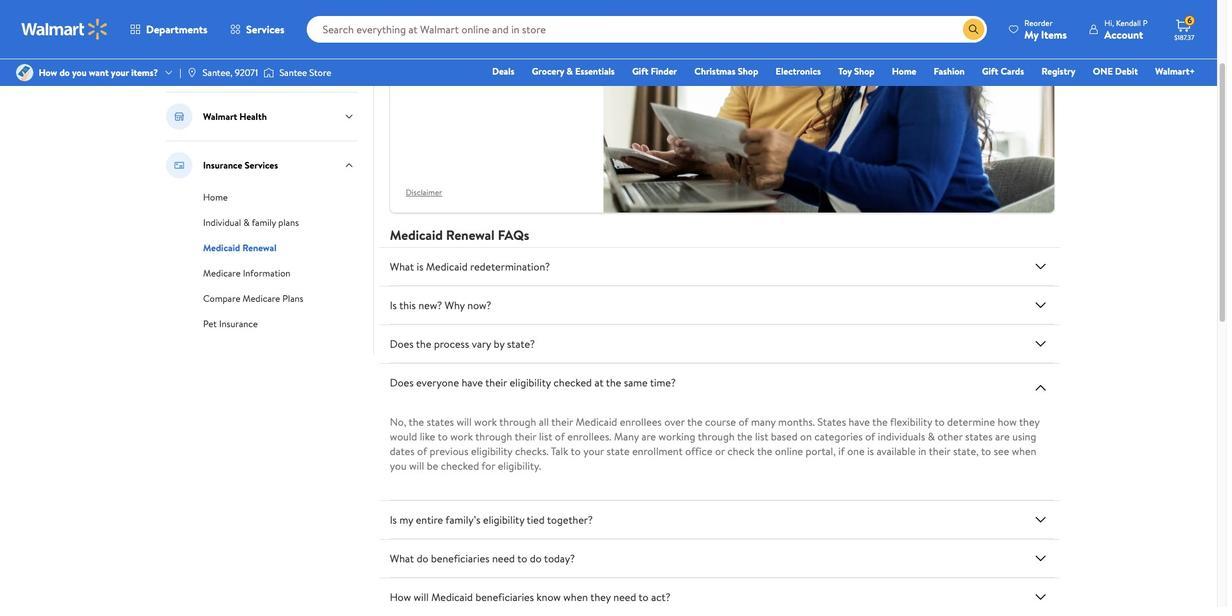 Task type: describe. For each thing, give the bounding box(es) containing it.
know
[[537, 591, 561, 605]]

faqs
[[498, 226, 530, 244]]

1 vertical spatial will
[[409, 459, 424, 474]]

at
[[595, 376, 604, 391]]

renewal
[[465, 21, 501, 35]]

1 horizontal spatial states
[[966, 430, 993, 445]]

0 vertical spatial beneficiaries
[[431, 552, 490, 567]]

your inside no, the states will work through all their medicaid enrollees over the course of many months. states have the flexibility to determine how they would like to work through their list of enrollees. many are working through the list based on categories of individuals & other states are using dates of previous eligibility checks. talk to your state enrollment office or check the online portal, if one is available in their state, to see when you will be checked for eligibility.
[[584, 445, 604, 459]]

compare medicare plans link
[[203, 291, 304, 306]]

the down new?
[[416, 337, 432, 352]]

hi, kendall p account
[[1105, 17, 1148, 42]]

0 vertical spatial checked
[[554, 376, 592, 391]]

gift finder
[[632, 65, 677, 78]]

gift finder link
[[626, 64, 683, 79]]

is this new? why now?
[[390, 298, 492, 313]]

0 horizontal spatial medicare
[[203, 267, 241, 280]]

essentials
[[575, 65, 615, 78]]

redetermination?
[[470, 260, 550, 274]]

is inside no, the states will work through all their medicaid enrollees over the course of many months. states have the flexibility to determine how they would like to work through their list of enrollees. many are working through the list based on categories of individuals & other states are using dates of previous eligibility checks. talk to your state enrollment office or check the online portal, if one is available in their state, to see when you will be checked for eligibility.
[[868, 445, 874, 459]]

if
[[839, 445, 845, 459]]

1 horizontal spatial work
[[474, 415, 497, 430]]

electronics link
[[770, 64, 827, 79]]

0 vertical spatial state
[[457, 65, 478, 78]]

shop for toy shop
[[854, 65, 875, 78]]

1 vertical spatial insurance
[[219, 318, 258, 331]]

plans
[[283, 292, 304, 306]]

see how the renewal process may impact benefits.
[[406, 21, 560, 50]]

0 horizontal spatial you
[[72, 66, 87, 79]]

compare medicare plans
[[203, 292, 304, 306]]

how do you want your items?
[[39, 66, 158, 79]]

now?
[[468, 298, 492, 313]]

flexibility
[[891, 415, 933, 430]]

1 horizontal spatial home link
[[886, 64, 923, 79]]

store
[[309, 66, 331, 79]]

christmas shop
[[695, 65, 759, 78]]

debit
[[1116, 65, 1138, 78]]

1 vertical spatial they
[[591, 591, 611, 605]]

find your state medicaid agency
[[417, 65, 548, 78]]

have inside no, the states will work through all their medicaid enrollees over the course of many months. states have the flexibility to determine how they would like to work through their list of enrollees. many are working through the list based on categories of individuals & other states are using dates of previous eligibility checks. talk to your state enrollment office or check the online portal, if one is available in their state, to see when you will be checked for eligibility.
[[849, 415, 870, 430]]

gift for gift cards
[[982, 65, 999, 78]]

items
[[1042, 27, 1067, 42]]

new?
[[419, 298, 442, 313]]

toy
[[839, 65, 852, 78]]

may
[[541, 21, 560, 35]]

 image for santee, 92071
[[187, 67, 197, 78]]

is my entire family's eligibility tied together?
[[390, 513, 593, 528]]

how will medicaid beneficiaries know when they need to act? image
[[1033, 590, 1049, 606]]

by
[[494, 337, 505, 352]]

medicaid down medicaid renewal faqs
[[426, 260, 468, 274]]

what is medicaid redetermination?
[[390, 260, 550, 274]]

what for what do beneficiaries need to do today?
[[390, 552, 414, 567]]

2 horizontal spatial do
[[530, 552, 542, 567]]

medicaid renewal link
[[203, 240, 277, 255]]

individual
[[203, 216, 241, 230]]

walmart health image
[[166, 103, 192, 130]]

walmart
[[203, 110, 237, 123]]

$187.37
[[1175, 33, 1195, 42]]

items?
[[131, 66, 158, 79]]

medicare information
[[203, 267, 291, 280]]

disclaimer button
[[406, 187, 442, 198]]

talk
[[551, 445, 569, 459]]

portal,
[[806, 445, 836, 459]]

using
[[1013, 430, 1037, 445]]

eligibility.
[[498, 459, 541, 474]]

account
[[1105, 27, 1144, 42]]

0 vertical spatial will
[[457, 415, 472, 430]]

no,
[[390, 415, 407, 430]]

this
[[399, 298, 416, 313]]

is for is my entire family's eligibility tied together?
[[390, 513, 397, 528]]

santee store
[[279, 66, 331, 79]]

find your state medicaid agency link
[[406, 61, 559, 82]]

1 vertical spatial beneficiaries
[[476, 591, 534, 605]]

based
[[771, 430, 798, 445]]

1 horizontal spatial home
[[892, 65, 917, 78]]

for
[[482, 459, 495, 474]]

does everyone have their eligibility checked at the same time? image
[[1033, 381, 1049, 397]]

does the process vary by state?
[[390, 337, 535, 352]]

what do beneficiaries need to do today?
[[390, 552, 575, 567]]

p
[[1143, 17, 1148, 28]]

act?
[[651, 591, 671, 605]]

services inside services dropdown button
[[246, 22, 285, 37]]

shop for christmas shop
[[738, 65, 759, 78]]

how for how will medicaid beneficiaries know when they need to act?
[[390, 591, 411, 605]]

months.
[[778, 415, 815, 430]]

0 vertical spatial is
[[417, 260, 424, 274]]

categories
[[815, 430, 863, 445]]

checked inside no, the states will work through all their medicaid enrollees over the course of many months. states have the flexibility to determine how they would like to work through their list of enrollees. many are working through the list based on categories of individuals & other states are using dates of previous eligibility checks. talk to your state enrollment office or check the online portal, if one is available in their state, to see when you will be checked for eligibility.
[[441, 459, 479, 474]]

hi,
[[1105, 17, 1115, 28]]

do for how
[[59, 66, 70, 79]]

medicaid down disclaimer "button"
[[390, 226, 443, 244]]

is my entire family's eligibility tied together? image
[[1033, 513, 1049, 529]]

1 vertical spatial need
[[614, 591, 636, 605]]

2 list from the left
[[755, 430, 769, 445]]

walmart+ link
[[1150, 64, 1202, 79]]

their left all
[[515, 430, 537, 445]]

all
[[539, 415, 549, 430]]

0 vertical spatial need
[[492, 552, 515, 567]]

electronics
[[776, 65, 821, 78]]

medicare information link
[[203, 266, 291, 280]]

state,
[[954, 445, 979, 459]]

individual & family plans
[[203, 216, 299, 230]]

1 vertical spatial when
[[564, 591, 588, 605]]

the right no,
[[409, 415, 424, 430]]

the inside see how the renewal process may impact benefits.
[[447, 21, 462, 35]]

0 horizontal spatial states
[[427, 415, 454, 430]]

0 vertical spatial have
[[462, 376, 483, 391]]

reorder
[[1025, 17, 1053, 28]]

1 vertical spatial services
[[245, 159, 278, 172]]

entire
[[416, 513, 443, 528]]

6 $187.37
[[1175, 15, 1195, 42]]

christmas shop link
[[689, 64, 765, 79]]

pet
[[203, 318, 217, 331]]

of right dates
[[417, 445, 427, 459]]

information
[[243, 267, 291, 280]]

their down by
[[486, 376, 507, 391]]

check
[[728, 445, 755, 459]]

the right check
[[757, 445, 773, 459]]

0 horizontal spatial your
[[111, 66, 129, 79]]

you inside no, the states will work through all their medicaid enrollees over the course of many months. states have the flexibility to determine how they would like to work through their list of enrollees. many are working through the list based on categories of individuals & other states are using dates of previous eligibility checks. talk to your state enrollment office or check the online portal, if one is available in their state, to see when you will be checked for eligibility.
[[390, 459, 407, 474]]

walmart image
[[21, 19, 108, 40]]

santee,
[[203, 66, 233, 79]]

to right like
[[438, 430, 448, 445]]

see
[[994, 445, 1010, 459]]

fashion
[[934, 65, 965, 78]]

why
[[445, 298, 465, 313]]

does the process vary by state? image
[[1033, 336, 1049, 352]]



Task type: locate. For each thing, give the bounding box(es) containing it.
to right talk
[[571, 445, 581, 459]]

& inside grocery & essentials link
[[567, 65, 573, 78]]

how
[[425, 21, 445, 35], [998, 415, 1017, 430]]

0 horizontal spatial how
[[39, 66, 57, 79]]

0 vertical spatial when
[[1012, 445, 1037, 459]]

2 vertical spatial eligibility
[[483, 513, 525, 528]]

when right know
[[564, 591, 588, 605]]

0 horizontal spatial  image
[[16, 64, 33, 81]]

& left family
[[243, 216, 250, 230]]

0 vertical spatial they
[[1020, 415, 1040, 430]]

0 horizontal spatial do
[[59, 66, 70, 79]]

previous
[[430, 445, 469, 459]]

1 horizontal spatial list
[[755, 430, 769, 445]]

0 horizontal spatial work
[[450, 430, 473, 445]]

of right all
[[555, 430, 565, 445]]

together?
[[547, 513, 593, 528]]

state inside no, the states will work through all their medicaid enrollees over the course of many months. states have the flexibility to determine how they would like to work through their list of enrollees. many are working through the list based on categories of individuals & other states are using dates of previous eligibility checks. talk to your state enrollment office or check the online portal, if one is available in their state, to see when you will be checked for eligibility.
[[607, 445, 630, 459]]

1 gift from the left
[[632, 65, 649, 78]]

other
[[938, 430, 963, 445]]

1 vertical spatial what
[[390, 552, 414, 567]]

does for does everyone have their eligibility checked at the same time?
[[390, 376, 414, 391]]

of
[[739, 415, 749, 430], [555, 430, 565, 445], [866, 430, 876, 445], [417, 445, 427, 459]]

1 horizontal spatial shop
[[854, 65, 875, 78]]

eligibility for their
[[510, 376, 551, 391]]

1 vertical spatial eligibility
[[471, 445, 513, 459]]

1 vertical spatial is
[[868, 445, 874, 459]]

1 does from the top
[[390, 337, 414, 352]]

what do beneficiaries need to do today? image
[[1033, 551, 1049, 567]]

medicaid left agency
[[480, 65, 517, 78]]

renewal down family
[[243, 242, 277, 255]]

6
[[1188, 15, 1192, 26]]

|
[[179, 66, 181, 79]]

1 horizontal spatial need
[[614, 591, 636, 605]]

see
[[406, 21, 423, 35]]

work up for
[[474, 415, 497, 430]]

need down is my entire family's eligibility tied together? at the bottom of page
[[492, 552, 515, 567]]

shop right christmas
[[738, 65, 759, 78]]

2 vertical spatial will
[[414, 591, 429, 605]]

& for family
[[243, 216, 250, 230]]

0 vertical spatial services
[[246, 22, 285, 37]]

eligibility for family's
[[483, 513, 525, 528]]

1 horizontal spatial state
[[607, 445, 630, 459]]

0 horizontal spatial gift
[[632, 65, 649, 78]]

1 horizontal spatial gift
[[982, 65, 999, 78]]

have right everyone
[[462, 376, 483, 391]]

checked right be
[[441, 459, 479, 474]]

services button
[[219, 13, 296, 45]]

work right like
[[450, 430, 473, 445]]

to left see
[[982, 445, 992, 459]]

1 vertical spatial home link
[[203, 189, 228, 204]]

1 horizontal spatial they
[[1020, 415, 1040, 430]]

2 horizontal spatial your
[[584, 445, 604, 459]]

beneficiaries left know
[[476, 591, 534, 605]]

process left vary
[[434, 337, 469, 352]]

insurance services
[[203, 159, 278, 172]]

1 vertical spatial &
[[243, 216, 250, 230]]

gift cards link
[[976, 64, 1031, 79]]

1 what from the top
[[390, 260, 414, 274]]

impact
[[406, 35, 437, 50]]

1 horizontal spatial  image
[[187, 67, 197, 78]]

0 horizontal spatial &
[[243, 216, 250, 230]]

you down the "would"
[[390, 459, 407, 474]]

enrollees.
[[568, 430, 612, 445]]

renewal for medicaid renewal
[[243, 242, 277, 255]]

to left the today? in the bottom of the page
[[518, 552, 528, 567]]

eligibility left tied at the left
[[483, 513, 525, 528]]

gift left finder
[[632, 65, 649, 78]]

have right states at the right bottom of page
[[849, 415, 870, 430]]

finder
[[651, 65, 677, 78]]

process inside see how the renewal process may impact benefits.
[[503, 21, 539, 35]]

your right talk
[[584, 445, 604, 459]]

process left may
[[503, 21, 539, 35]]

enrollees
[[620, 415, 662, 430]]

1 shop from the left
[[738, 65, 759, 78]]

their
[[486, 376, 507, 391], [552, 415, 573, 430], [515, 430, 537, 445], [929, 445, 951, 459]]

find
[[417, 65, 435, 78]]

& right in
[[928, 430, 935, 445]]

pet insurance
[[203, 318, 258, 331]]

2 shop from the left
[[854, 65, 875, 78]]

1 vertical spatial home
[[203, 191, 228, 204]]

shop right "toy"
[[854, 65, 875, 78]]

1 vertical spatial medicare
[[243, 292, 280, 306]]

walmart insurance services image
[[166, 152, 192, 179]]

0 horizontal spatial list
[[539, 430, 553, 445]]

walmart+
[[1156, 65, 1196, 78]]

like
[[420, 430, 435, 445]]

list left based
[[755, 430, 769, 445]]

 image
[[263, 66, 274, 79]]

you left want
[[72, 66, 87, 79]]

1 list from the left
[[539, 430, 553, 445]]

when inside no, the states will work through all their medicaid enrollees over the course of many months. states have the flexibility to determine how they would like to work through their list of enrollees. many are working through the list based on categories of individuals & other states are using dates of previous eligibility checks. talk to your state enrollment office or check the online portal, if one is available in their state, to see when you will be checked for eligibility.
[[1012, 445, 1037, 459]]

center
[[230, 61, 259, 75]]

how for how do you want your items?
[[39, 66, 57, 79]]

medicare inside 'link'
[[243, 292, 280, 306]]

benefits.
[[440, 35, 480, 50]]

1 vertical spatial how
[[998, 415, 1017, 430]]

0 horizontal spatial checked
[[441, 459, 479, 474]]

1 vertical spatial how
[[390, 591, 411, 605]]

medicaid inside no, the states will work through all their medicaid enrollees over the course of many months. states have the flexibility to determine how they would like to work through their list of enrollees. many are working through the list based on categories of individuals & other states are using dates of previous eligibility checks. talk to your state enrollment office or check the online portal, if one is available in their state, to see when you will be checked for eligibility.
[[576, 415, 618, 430]]

0 horizontal spatial have
[[462, 376, 483, 391]]

the left flexibility
[[873, 415, 888, 430]]

Search search field
[[307, 16, 987, 43]]

gift for gift finder
[[632, 65, 649, 78]]

what is medicaid redetermination? image
[[1033, 259, 1049, 275]]

home up individual
[[203, 191, 228, 204]]

is this new? why now? image
[[1033, 298, 1049, 314]]

gift left 'cards'
[[982, 65, 999, 78]]

search icon image
[[969, 24, 979, 35]]

pharmacy image
[[166, 6, 192, 33]]

1 horizontal spatial do
[[417, 552, 429, 567]]

toy shop
[[839, 65, 875, 78]]

0 vertical spatial what
[[390, 260, 414, 274]]

0 vertical spatial insurance
[[203, 159, 242, 172]]

disclaimer
[[406, 187, 442, 198]]

1 horizontal spatial checked
[[554, 376, 592, 391]]

state down benefits.
[[457, 65, 478, 78]]

to left act?
[[639, 591, 649, 605]]

agency
[[519, 65, 548, 78]]

medicaid down the at
[[576, 415, 618, 430]]

medicare up 'compare'
[[203, 267, 241, 280]]

states
[[427, 415, 454, 430], [966, 430, 993, 445]]

1 horizontal spatial is
[[868, 445, 874, 459]]

& for essentials
[[567, 65, 573, 78]]

vision center image
[[166, 55, 192, 81]]

state down enrollees
[[607, 445, 630, 459]]

eligibility down state?
[[510, 376, 551, 391]]

2 are from the left
[[996, 430, 1010, 445]]

is
[[417, 260, 424, 274], [868, 445, 874, 459]]

1 horizontal spatial your
[[437, 65, 455, 78]]

home link left fashion
[[886, 64, 923, 79]]

grocery & essentials
[[532, 65, 615, 78]]

how inside see how the renewal process may impact benefits.
[[425, 21, 445, 35]]

0 horizontal spatial process
[[434, 337, 469, 352]]

2 vertical spatial &
[[928, 430, 935, 445]]

services down health
[[245, 159, 278, 172]]

is right one
[[868, 445, 874, 459]]

you
[[72, 66, 87, 79], [390, 459, 407, 474]]

beneficiaries
[[431, 552, 490, 567], [476, 591, 534, 605]]

1 vertical spatial you
[[390, 459, 407, 474]]

home left fashion
[[892, 65, 917, 78]]

eligibility inside no, the states will work through all their medicaid enrollees over the course of many months. states have the flexibility to determine how they would like to work through their list of enrollees. many are working through the list based on categories of individuals & other states are using dates of previous eligibility checks. talk to your state enrollment office or check the online portal, if one is available in their state, to see when you will be checked for eligibility.
[[471, 445, 513, 459]]

1 horizontal spatial you
[[390, 459, 407, 474]]

the right the at
[[606, 376, 622, 391]]

insurance
[[203, 159, 242, 172], [219, 318, 258, 331]]

& inside individual & family plans link
[[243, 216, 250, 230]]

1 is from the top
[[390, 298, 397, 313]]

0 vertical spatial how
[[425, 21, 445, 35]]

medicare down information
[[243, 292, 280, 306]]

medicaid
[[480, 65, 517, 78], [390, 226, 443, 244], [203, 242, 240, 255], [426, 260, 468, 274], [576, 415, 618, 430], [431, 591, 473, 605]]

does down this
[[390, 337, 414, 352]]

what up this
[[390, 260, 414, 274]]

course
[[705, 415, 736, 430]]

0 vertical spatial how
[[39, 66, 57, 79]]

christmas
[[695, 65, 736, 78]]

0 horizontal spatial need
[[492, 552, 515, 567]]

1 vertical spatial checked
[[441, 459, 479, 474]]

want
[[89, 66, 109, 79]]

their right all
[[552, 415, 573, 430]]

reorder my items
[[1025, 17, 1067, 42]]

is up new?
[[417, 260, 424, 274]]

1 vertical spatial does
[[390, 376, 414, 391]]

they right know
[[591, 591, 611, 605]]

grocery & essentials link
[[526, 64, 621, 79]]

does everyone have their eligibility checked at the same time?
[[390, 376, 676, 391]]

0 vertical spatial eligibility
[[510, 376, 551, 391]]

1 vertical spatial is
[[390, 513, 397, 528]]

0 vertical spatial you
[[72, 66, 87, 79]]

0 horizontal spatial are
[[642, 430, 656, 445]]

1 horizontal spatial have
[[849, 415, 870, 430]]

1 horizontal spatial medicare
[[243, 292, 280, 306]]

0 horizontal spatial shop
[[738, 65, 759, 78]]

office
[[686, 445, 713, 459]]

do left the today? in the bottom of the page
[[530, 552, 542, 567]]

how up see
[[998, 415, 1017, 430]]

1 horizontal spatial when
[[1012, 445, 1037, 459]]

toy shop link
[[833, 64, 881, 79]]

departments button
[[119, 13, 219, 45]]

& right grocery
[[567, 65, 573, 78]]

plans
[[278, 216, 299, 230]]

does for does the process vary by state?
[[390, 337, 414, 352]]

0 horizontal spatial when
[[564, 591, 588, 605]]

the
[[447, 21, 462, 35], [416, 337, 432, 352], [606, 376, 622, 391], [409, 415, 424, 430], [687, 415, 703, 430], [873, 415, 888, 430], [737, 430, 753, 445], [757, 445, 773, 459]]

0 horizontal spatial home
[[203, 191, 228, 204]]

gift cards
[[982, 65, 1025, 78]]

they
[[1020, 415, 1040, 430], [591, 591, 611, 605]]

their right in
[[929, 445, 951, 459]]

2 horizontal spatial &
[[928, 430, 935, 445]]

0 vertical spatial &
[[567, 65, 573, 78]]

registry
[[1042, 65, 1076, 78]]

do for what
[[417, 552, 429, 567]]

of left many
[[739, 415, 749, 430]]

2 does from the top
[[390, 376, 414, 391]]

1 horizontal spatial process
[[503, 21, 539, 35]]

enrollment
[[632, 445, 683, 459]]

is left my
[[390, 513, 397, 528]]

be
[[427, 459, 438, 474]]

1 horizontal spatial &
[[567, 65, 573, 78]]

santee, 92071
[[203, 66, 258, 79]]

0 horizontal spatial how
[[425, 21, 445, 35]]

renewal for medicaid renewal faqs
[[446, 226, 495, 244]]

1 horizontal spatial how
[[390, 591, 411, 605]]

is for is this new? why now?
[[390, 298, 397, 313]]

through
[[500, 415, 536, 430], [476, 430, 513, 445], [698, 430, 735, 445]]

home
[[892, 65, 917, 78], [203, 191, 228, 204]]

0 horizontal spatial is
[[417, 260, 424, 274]]

0 horizontal spatial they
[[591, 591, 611, 605]]

one
[[848, 445, 865, 459]]

when right see
[[1012, 445, 1037, 459]]

1 horizontal spatial renewal
[[446, 226, 495, 244]]

the right the "over"
[[687, 415, 703, 430]]

does left everyone
[[390, 376, 414, 391]]

1 vertical spatial process
[[434, 337, 469, 352]]

do left want
[[59, 66, 70, 79]]

walmart health
[[203, 110, 267, 123]]

over
[[665, 415, 685, 430]]

checks.
[[515, 445, 549, 459]]

is left this
[[390, 298, 397, 313]]

are left using
[[996, 430, 1010, 445]]

0 vertical spatial home link
[[886, 64, 923, 79]]

individual & family plans link
[[203, 215, 299, 230]]

everyone
[[416, 376, 459, 391]]

1 vertical spatial state
[[607, 445, 630, 459]]

states left see
[[966, 430, 993, 445]]

of right one
[[866, 430, 876, 445]]

states up previous
[[427, 415, 454, 430]]

medicaid down what do beneficiaries need to do today?
[[431, 591, 473, 605]]

states
[[818, 415, 846, 430]]

what for what is medicaid redetermination?
[[390, 260, 414, 274]]

 image down walmart image
[[16, 64, 33, 81]]

medicaid down individual
[[203, 242, 240, 255]]

 image
[[16, 64, 33, 81], [187, 67, 197, 78]]

same
[[624, 376, 648, 391]]

2 what from the top
[[390, 552, 414, 567]]

state?
[[507, 337, 535, 352]]

0 vertical spatial does
[[390, 337, 414, 352]]

family's
[[446, 513, 481, 528]]

0 vertical spatial medicare
[[203, 267, 241, 280]]

 image for how do you want your items?
[[16, 64, 33, 81]]

eligibility left checks.
[[471, 445, 513, 459]]

family
[[252, 216, 276, 230]]

vision
[[203, 61, 228, 75]]

your right find
[[437, 65, 455, 78]]

departments
[[146, 22, 208, 37]]

1 horizontal spatial how
[[998, 415, 1017, 430]]

they down does everyone have their eligibility checked at the same time? icon
[[1020, 415, 1040, 430]]

&
[[567, 65, 573, 78], [243, 216, 250, 230], [928, 430, 935, 445]]

they inside no, the states will work through all their medicaid enrollees over the course of many months. states have the flexibility to determine how they would like to work through their list of enrollees. many are working through the list based on categories of individuals & other states are using dates of previous eligibility checks. talk to your state enrollment office or check the online portal, if one is available in their state, to see when you will be checked for eligibility.
[[1020, 415, 1040, 430]]

gift
[[632, 65, 649, 78], [982, 65, 999, 78]]

my
[[400, 513, 413, 528]]

0 vertical spatial is
[[390, 298, 397, 313]]

& inside no, the states will work through all their medicaid enrollees over the course of many months. states have the flexibility to determine how they would like to work through their list of enrollees. many are working through the list based on categories of individuals & other states are using dates of previous eligibility checks. talk to your state enrollment office or check the online portal, if one is available in their state, to see when you will be checked for eligibility.
[[928, 430, 935, 445]]

checked left the at
[[554, 376, 592, 391]]

online
[[775, 445, 803, 459]]

to right flexibility
[[935, 415, 945, 430]]

how inside no, the states will work through all their medicaid enrollees over the course of many months. states have the flexibility to determine how they would like to work through their list of enrollees. many are working through the list based on categories of individuals & other states are using dates of previous eligibility checks. talk to your state enrollment office or check the online portal, if one is available in their state, to see when you will be checked for eligibility.
[[998, 415, 1017, 430]]

1 vertical spatial have
[[849, 415, 870, 430]]

2 gift from the left
[[982, 65, 999, 78]]

vary
[[472, 337, 491, 352]]

need left act?
[[614, 591, 636, 605]]

2 is from the top
[[390, 513, 397, 528]]

the left renewal
[[447, 21, 462, 35]]

are
[[642, 430, 656, 445], [996, 430, 1010, 445]]

the right course
[[737, 430, 753, 445]]

0 vertical spatial home
[[892, 65, 917, 78]]

are right many
[[642, 430, 656, 445]]

how right the see
[[425, 21, 445, 35]]

1 are from the left
[[642, 430, 656, 445]]

deals link
[[486, 64, 521, 79]]

services right pharmacy
[[246, 22, 285, 37]]

your right want
[[111, 66, 129, 79]]

0 horizontal spatial home link
[[203, 189, 228, 204]]

list up eligibility.
[[539, 430, 553, 445]]

what down my
[[390, 552, 414, 567]]

how will medicaid beneficiaries know when they need to act?
[[390, 591, 671, 605]]

what
[[390, 260, 414, 274], [390, 552, 414, 567]]

insurance right pet on the bottom left
[[219, 318, 258, 331]]

my
[[1025, 27, 1039, 42]]

insurance right walmart insurance services icon
[[203, 159, 242, 172]]

beneficiaries down family's
[[431, 552, 490, 567]]

0 horizontal spatial state
[[457, 65, 478, 78]]

0 vertical spatial process
[[503, 21, 539, 35]]

 image right |
[[187, 67, 197, 78]]

list
[[539, 430, 553, 445], [755, 430, 769, 445]]

renewal up what is medicaid redetermination?
[[446, 226, 495, 244]]

1 horizontal spatial are
[[996, 430, 1010, 445]]

home link up individual
[[203, 189, 228, 204]]

do down entire at the left bottom of page
[[417, 552, 429, 567]]

state
[[457, 65, 478, 78], [607, 445, 630, 459]]

medicaid renewal faqs
[[390, 226, 530, 244]]

Walmart Site-Wide search field
[[307, 16, 987, 43]]

dates
[[390, 445, 415, 459]]



Task type: vqa. For each thing, say whether or not it's contained in the screenshot.
Pure Protein Bar, Chocolate Deluxe, 21g Protein, Gluten Free, 1.76 oz, 12 Ct IMAGE
no



